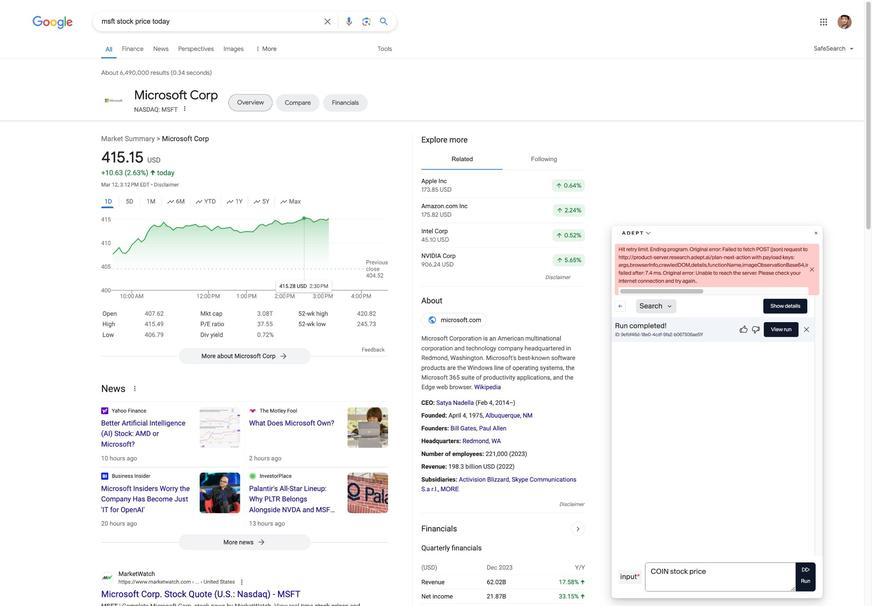 Task type: vqa. For each thing, say whether or not it's contained in the screenshot.
tab list
yes



Task type: describe. For each thing, give the bounding box(es) containing it.
1 year element
[[227, 197, 243, 207]]

5 years element
[[254, 197, 270, 207]]

about this result image
[[238, 578, 256, 587]]

6 months element
[[167, 197, 185, 207]]

up by 33.15% element
[[559, 593, 585, 600]]

year to date element
[[196, 197, 216, 207]]

search by image image
[[361, 16, 372, 27]]

Search text field
[[102, 17, 317, 28]]

up by 2.63% element
[[125, 169, 155, 177]]

search by voice image
[[344, 16, 354, 27]]



Task type: locate. For each thing, give the bounding box(es) containing it.
heading
[[134, 87, 218, 103], [422, 134, 585, 145], [422, 296, 585, 306], [101, 418, 191, 450], [249, 418, 339, 429], [101, 483, 191, 515], [249, 483, 339, 515]]

section
[[413, 132, 586, 606]]

up by 17.58% element
[[559, 579, 585, 586]]

more options image
[[180, 104, 189, 113], [181, 105, 188, 112]]

google image
[[33, 16, 73, 29]]

None search field
[[0, 11, 397, 31]]

thumbnail image for microsoft corp image
[[101, 94, 126, 108]]

tab list
[[101, 88, 586, 114]]

tab panel
[[422, 173, 585, 273]]

None text field
[[119, 579, 235, 586], [191, 579, 235, 585], [119, 579, 235, 586], [191, 579, 235, 585]]

navigation
[[0, 39, 865, 64]]

group
[[101, 195, 388, 211]]



